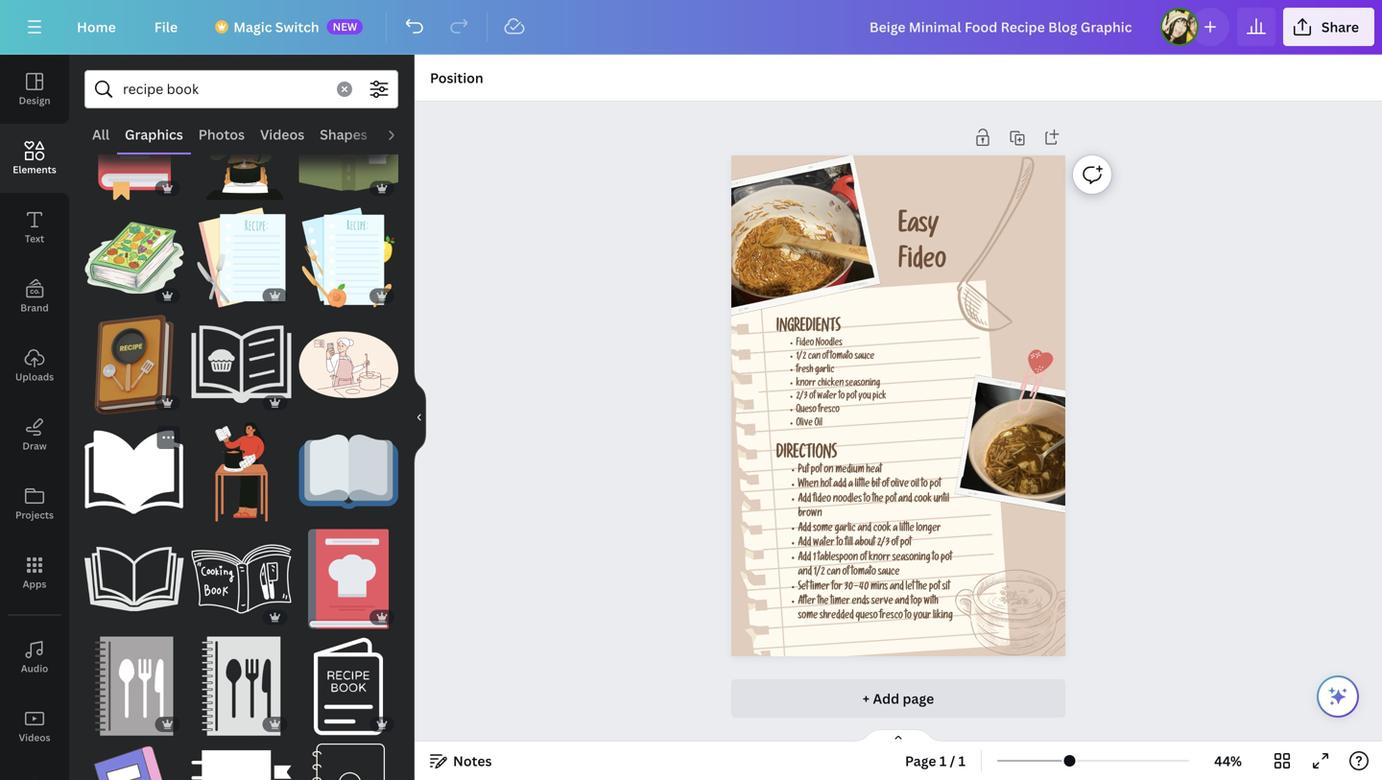 Task type: describe. For each thing, give the bounding box(es) containing it.
1 horizontal spatial cook
[[914, 495, 932, 506]]

of right about
[[892, 539, 899, 550]]

Design title text field
[[854, 8, 1153, 46]]

on
[[824, 466, 834, 477]]

recipe notebook page image
[[192, 208, 291, 307]]

file
[[154, 18, 178, 36]]

30-
[[844, 583, 859, 593]]

olive
[[796, 419, 813, 429]]

and up set
[[798, 568, 812, 579]]

shapes
[[320, 125, 367, 144]]

1/2 inside fideo noodles 1/2 can of tomato sauce fresh garlic knorr chicken seasoning 2/3 of water to pot you pick queso fresco olive oil
[[796, 353, 806, 363]]

tomato inside fideo noodles 1/2 can of tomato sauce fresh garlic knorr chicken seasoning 2/3 of water to pot you pick queso fresco olive oil
[[830, 353, 853, 363]]

show pages image
[[852, 729, 945, 744]]

draw button
[[0, 400, 69, 469]]

chicken
[[818, 379, 844, 389]]

longer
[[916, 524, 941, 535]]

0 vertical spatial little
[[855, 480, 870, 491]]

liking
[[933, 612, 953, 623]]

pot inside fideo noodles 1/2 can of tomato sauce fresh garlic knorr chicken seasoning 2/3 of water to pot you pick queso fresco olive oil
[[847, 393, 857, 403]]

page
[[903, 690, 934, 708]]

position
[[430, 69, 484, 87]]

fideo
[[813, 495, 831, 506]]

shredded
[[820, 612, 854, 623]]

1 horizontal spatial 1
[[940, 752, 947, 770]]

recipe book  simple icon outline image
[[299, 744, 398, 780]]

graphics
[[125, 125, 183, 144]]

2 horizontal spatial 1
[[959, 752, 966, 770]]

44%
[[1214, 752, 1242, 770]]

with
[[924, 597, 939, 608]]

recipe image
[[299, 101, 398, 200]]

0 vertical spatial videos
[[260, 125, 304, 144]]

switch
[[275, 18, 319, 36]]

brand
[[20, 301, 49, 314]]

ends
[[852, 597, 870, 608]]

heat
[[866, 466, 882, 477]]

1 vertical spatial some
[[798, 612, 818, 623]]

easy
[[899, 215, 939, 241]]

to down longer
[[932, 553, 939, 564]]

1 horizontal spatial audio
[[383, 125, 421, 144]]

oil
[[815, 419, 823, 429]]

+ add page button
[[731, 680, 1066, 718]]

of up queso
[[809, 393, 816, 403]]

share button
[[1283, 8, 1375, 46]]

directions
[[776, 447, 837, 464]]

3d recipe book image
[[84, 315, 184, 415]]

page 1 / 1
[[905, 752, 966, 770]]

serve
[[871, 597, 893, 608]]

notes button
[[422, 746, 500, 777]]

draw
[[22, 440, 47, 453]]

apps
[[23, 578, 46, 591]]

pot down olive
[[885, 495, 897, 506]]

easy fideo
[[899, 215, 946, 277]]

oil
[[911, 480, 919, 491]]

canva assistant image
[[1327, 685, 1350, 708]]

sauce inside "put pot on medium heat when hot add a little bit of olive oil to pot add fideo noodles to the pot and cook until brown add some garlic and cook a little longer add water to fill about 2/3 of pot add 1 tablespoon of knorr seasoning to pot and 1/2 can of tomato sauce set timer for 30-40 mins and let the pot sit after the timer ends serve and top with some shredded queso fresco to your liking"
[[878, 568, 900, 579]]

mins
[[871, 583, 888, 593]]

projects
[[15, 509, 54, 522]]

brown
[[798, 509, 822, 520]]

of down noodles
[[822, 353, 829, 363]]

fideo inside fideo noodles 1/2 can of tomato sauce fresh garlic knorr chicken seasoning 2/3 of water to pot you pick queso fresco olive oil
[[796, 339, 814, 349]]

medium
[[835, 466, 864, 477]]

projects button
[[0, 469, 69, 539]]

laddle icon image
[[919, 153, 1103, 346]]

side panel tab list
[[0, 55, 69, 780]]

ingredients
[[776, 320, 841, 337]]

water inside fideo noodles 1/2 can of tomato sauce fresh garlic knorr chicken seasoning 2/3 of water to pot you pick queso fresco olive oil
[[817, 393, 837, 403]]

of down about
[[860, 553, 867, 564]]

and down olive
[[898, 495, 912, 506]]

set
[[798, 583, 809, 593]]

1 vertical spatial timer
[[831, 597, 850, 608]]

1 vertical spatial a
[[893, 524, 898, 535]]

0 vertical spatial audio button
[[375, 116, 429, 153]]

knorr inside fideo noodles 1/2 can of tomato sauce fresh garlic knorr chicken seasoning 2/3 of water to pot you pick queso fresco olive oil
[[796, 379, 816, 389]]

book with vegetables and fruits cover vector illustration image
[[84, 208, 184, 307]]

to right oil
[[921, 480, 928, 491]]

44% button
[[1197, 746, 1259, 777]]

1 horizontal spatial videos button
[[252, 116, 312, 153]]

new
[[333, 19, 357, 34]]

0 vertical spatial some
[[813, 524, 833, 535]]

tomato inside "put pot on medium heat when hot add a little bit of olive oil to pot add fideo noodles to the pot and cook until brown add some garlic and cook a little longer add water to fill about 2/3 of pot add 1 tablespoon of knorr seasoning to pot and 1/2 can of tomato sauce set timer for 30-40 mins and let the pot sit after the timer ends serve and top with some shredded queso fresco to your liking"
[[851, 568, 876, 579]]

fideo noodles 1/2 can of tomato sauce fresh garlic knorr chicken seasoning 2/3 of water to pot you pick queso fresco olive oil
[[796, 339, 887, 429]]

hot
[[821, 480, 832, 491]]

to inside fideo noodles 1/2 can of tomato sauce fresh garlic knorr chicken seasoning 2/3 of water to pot you pick queso fresco olive oil
[[839, 393, 845, 403]]

1 horizontal spatial fideo
[[899, 250, 946, 277]]

recipe book with cutlery kitchen image
[[84, 637, 184, 736]]

apps button
[[0, 539, 69, 608]]

you
[[859, 393, 871, 403]]

magic
[[233, 18, 272, 36]]

photos
[[199, 125, 245, 144]]

uploads button
[[0, 331, 69, 400]]

olive
[[891, 480, 909, 491]]

garlic inside fideo noodles 1/2 can of tomato sauce fresh garlic knorr chicken seasoning 2/3 of water to pot you pick queso fresco olive oil
[[815, 366, 834, 376]]

until
[[934, 495, 949, 506]]

and left let
[[890, 583, 904, 593]]

0 vertical spatial a
[[849, 480, 853, 491]]

all
[[92, 125, 109, 144]]

1 horizontal spatial little
[[900, 524, 914, 535]]

elements
[[13, 163, 56, 176]]

top
[[911, 597, 922, 608]]

file button
[[139, 8, 193, 46]]

can inside "put pot on medium heat when hot add a little bit of olive oil to pot add fideo noodles to the pot and cook until brown add some garlic and cook a little longer add water to fill about 2/3 of pot add 1 tablespoon of knorr seasoning to pot and 1/2 can of tomato sauce set timer for 30-40 mins and let the pot sit after the timer ends serve and top with some shredded queso fresco to your liking"
[[827, 568, 841, 579]]

pick
[[873, 393, 887, 403]]

fresco inside fideo noodles 1/2 can of tomato sauce fresh garlic knorr chicken seasoning 2/3 of water to pot you pick queso fresco olive oil
[[818, 406, 840, 416]]

to right noodles
[[864, 495, 871, 506]]

2/3 inside "put pot on medium heat when hot add a little bit of olive oil to pot add fideo noodles to the pot and cook until brown add some garlic and cook a little longer add water to fill about 2/3 of pot add 1 tablespoon of knorr seasoning to pot and 1/2 can of tomato sauce set timer for 30-40 mins and let the pot sit after the timer ends serve and top with some shredded queso fresco to your liking"
[[877, 539, 890, 550]]

2/3 inside fideo noodles 1/2 can of tomato sauce fresh garlic knorr chicken seasoning 2/3 of water to pot you pick queso fresco olive oil
[[796, 393, 808, 403]]

share
[[1322, 18, 1359, 36]]

add inside button
[[873, 690, 900, 708]]

0 horizontal spatial cook
[[873, 524, 891, 535]]

position button
[[422, 62, 491, 93]]

old lady reading recipe image
[[192, 101, 291, 200]]

page
[[905, 752, 936, 770]]

+ add page
[[863, 690, 934, 708]]

to left your
[[905, 612, 912, 623]]



Task type: locate. For each thing, give the bounding box(es) containing it.
cook book image
[[299, 530, 398, 629]]

fresco up oil
[[818, 406, 840, 416]]

to
[[839, 393, 845, 403], [921, 480, 928, 491], [864, 495, 871, 506], [837, 539, 843, 550], [932, 553, 939, 564], [905, 612, 912, 623]]

book image
[[84, 744, 184, 780]]

seasoning up you
[[846, 379, 880, 389]]

1 horizontal spatial sauce
[[878, 568, 900, 579]]

put
[[798, 466, 809, 477]]

fresco
[[818, 406, 840, 416], [880, 612, 903, 623]]

queso
[[796, 406, 817, 416]]

1 vertical spatial sauce
[[878, 568, 900, 579]]

audio down apps
[[21, 662, 48, 675]]

graphics button
[[117, 116, 191, 153]]

+
[[863, 690, 870, 708]]

0 horizontal spatial audio
[[21, 662, 48, 675]]

1 vertical spatial garlic
[[835, 524, 856, 535]]

timer right set
[[810, 583, 830, 593]]

1 horizontal spatial 2/3
[[877, 539, 890, 550]]

notes
[[453, 752, 492, 770]]

cook down oil
[[914, 495, 932, 506]]

1/2 inside "put pot on medium heat when hot add a little bit of olive oil to pot add fideo noodles to the pot and cook until brown add some garlic and cook a little longer add water to fill about 2/3 of pot add 1 tablespoon of knorr seasoning to pot and 1/2 can of tomato sauce set timer for 30-40 mins and let the pot sit after the timer ends serve and top with some shredded queso fresco to your liking"
[[814, 568, 825, 579]]

1 horizontal spatial can
[[827, 568, 841, 579]]

1 vertical spatial audio
[[21, 662, 48, 675]]

tablespoon
[[818, 553, 858, 564]]

0 horizontal spatial videos
[[19, 731, 50, 744]]

2/3 up queso
[[796, 393, 808, 403]]

0 horizontal spatial knorr
[[796, 379, 816, 389]]

brand button
[[0, 262, 69, 331]]

seasoning up let
[[892, 553, 931, 564]]

a left longer
[[893, 524, 898, 535]]

knorr inside "put pot on medium heat when hot add a little bit of olive oil to pot add fideo noodles to the pot and cook until brown add some garlic and cook a little longer add water to fill about 2/3 of pot add 1 tablespoon of knorr seasoning to pot and 1/2 can of tomato sauce set timer for 30-40 mins and let the pot sit after the timer ends serve and top with some shredded queso fresco to your liking"
[[869, 553, 891, 564]]

1 horizontal spatial 1/2
[[814, 568, 825, 579]]

1 vertical spatial cook
[[873, 524, 891, 535]]

home link
[[61, 8, 131, 46]]

bit
[[872, 480, 880, 491]]

0 horizontal spatial audio button
[[0, 623, 69, 692]]

pot right about
[[900, 539, 912, 550]]

girl reading recipe image
[[192, 422, 291, 522]]

sauce up the mins
[[878, 568, 900, 579]]

videos inside side panel tab list
[[19, 731, 50, 744]]

home
[[77, 18, 116, 36]]

elements button
[[0, 124, 69, 193]]

tomato down noodles
[[830, 353, 853, 363]]

seasoning inside "put pot on medium heat when hot add a little bit of olive oil to pot add fideo noodles to the pot and cook until brown add some garlic and cook a little longer add water to fill about 2/3 of pot add 1 tablespoon of knorr seasoning to pot and 1/2 can of tomato sauce set timer for 30-40 mins and let the pot sit after the timer ends serve and top with some shredded queso fresco to your liking"
[[892, 553, 931, 564]]

40
[[859, 583, 869, 593]]

add
[[833, 480, 847, 491]]

0 horizontal spatial the
[[818, 597, 829, 608]]

pot left you
[[847, 393, 857, 403]]

little left bit
[[855, 480, 870, 491]]

Search elements search field
[[123, 71, 325, 108]]

0 horizontal spatial fideo
[[796, 339, 814, 349]]

some down after
[[798, 612, 818, 623]]

0 vertical spatial audio
[[383, 125, 421, 144]]

to left the fill
[[837, 539, 843, 550]]

1/2
[[796, 353, 806, 363], [814, 568, 825, 579]]

garlic up the fill
[[835, 524, 856, 535]]

text
[[25, 232, 44, 245]]

1 vertical spatial fideo
[[796, 339, 814, 349]]

water inside "put pot on medium heat when hot add a little bit of olive oil to pot add fideo noodles to the pot and cook until brown add some garlic and cook a little longer add water to fill about 2/3 of pot add 1 tablespoon of knorr seasoning to pot and 1/2 can of tomato sauce set timer for 30-40 mins and let the pot sit after the timer ends serve and top with some shredded queso fresco to your liking"
[[813, 539, 835, 550]]

some down the brown
[[813, 524, 833, 535]]

hide image
[[414, 372, 426, 464]]

0 vertical spatial 2/3
[[796, 393, 808, 403]]

pot up until
[[930, 480, 941, 491]]

when
[[798, 480, 819, 491]]

videos button
[[252, 116, 312, 153], [0, 692, 69, 761]]

tomato
[[830, 353, 853, 363], [851, 568, 876, 579]]

elderly woman cooking with recipe on cellphone image
[[299, 315, 398, 415]]

and
[[898, 495, 912, 506], [858, 524, 872, 535], [798, 568, 812, 579], [890, 583, 904, 593], [895, 597, 909, 608]]

for
[[832, 583, 843, 593]]

0 vertical spatial videos button
[[252, 116, 312, 153]]

1
[[813, 553, 816, 564], [940, 752, 947, 770], [959, 752, 966, 770]]

can
[[808, 353, 821, 363], [827, 568, 841, 579]]

0 horizontal spatial a
[[849, 480, 853, 491]]

sit
[[942, 583, 950, 593]]

pot up sit
[[941, 553, 952, 564]]

water down 'chicken'
[[817, 393, 837, 403]]

cook up about
[[873, 524, 891, 535]]

1 vertical spatial water
[[813, 539, 835, 550]]

1 vertical spatial 1/2
[[814, 568, 825, 579]]

0 horizontal spatial 2/3
[[796, 393, 808, 403]]

1 vertical spatial seasoning
[[892, 553, 931, 564]]

little left longer
[[900, 524, 914, 535]]

can up for on the bottom of page
[[827, 568, 841, 579]]

a right add at the right of page
[[849, 480, 853, 491]]

the right after
[[818, 597, 829, 608]]

1 vertical spatial tomato
[[851, 568, 876, 579]]

magic switch
[[233, 18, 319, 36]]

0 horizontal spatial fresco
[[818, 406, 840, 416]]

fill
[[845, 539, 853, 550]]

open book image
[[299, 422, 398, 522]]

sauce
[[855, 353, 875, 363], [878, 568, 900, 579]]

your
[[914, 612, 931, 623]]

1 right /
[[959, 752, 966, 770]]

0 horizontal spatial little
[[855, 480, 870, 491]]

1 inside "put pot on medium heat when hot add a little bit of olive oil to pot add fideo noodles to the pot and cook until brown add some garlic and cook a little longer add water to fill about 2/3 of pot add 1 tablespoon of knorr seasoning to pot and 1/2 can of tomato sauce set timer for 30-40 mins and let the pot sit after the timer ends serve and top with some shredded queso fresco to your liking"
[[813, 553, 816, 564]]

uploads
[[15, 371, 54, 384]]

1 horizontal spatial a
[[893, 524, 898, 535]]

knorr
[[796, 379, 816, 389], [869, 553, 891, 564]]

timer
[[810, 583, 830, 593], [831, 597, 850, 608]]

1/2 up fresh
[[796, 353, 806, 363]]

0 vertical spatial timer
[[810, 583, 830, 593]]

1 vertical spatial little
[[900, 524, 914, 535]]

0 vertical spatial the
[[872, 495, 884, 506]]

0 vertical spatial can
[[808, 353, 821, 363]]

noodles
[[816, 339, 843, 349]]

shapes button
[[312, 116, 375, 153]]

and left top
[[895, 597, 909, 608]]

water
[[817, 393, 837, 403], [813, 539, 835, 550]]

1 vertical spatial knorr
[[869, 553, 891, 564]]

fideo
[[899, 250, 946, 277], [796, 339, 814, 349]]

0 horizontal spatial can
[[808, 353, 821, 363]]

0 horizontal spatial sauce
[[855, 353, 875, 363]]

0 vertical spatial garlic
[[815, 366, 834, 376]]

1 vertical spatial audio button
[[0, 623, 69, 692]]

0 horizontal spatial seasoning
[[846, 379, 880, 389]]

1/2 down tablespoon
[[814, 568, 825, 579]]

0 vertical spatial water
[[817, 393, 837, 403]]

audio button down apps
[[0, 623, 69, 692]]

0 vertical spatial fideo
[[899, 250, 946, 277]]

0 vertical spatial knorr
[[796, 379, 816, 389]]

1 horizontal spatial videos
[[260, 125, 304, 144]]

let
[[906, 583, 915, 593]]

garlic up 'chicken'
[[815, 366, 834, 376]]

pot left sit
[[929, 583, 941, 593]]

knorr down fresh
[[796, 379, 816, 389]]

1 horizontal spatial seasoning
[[892, 553, 931, 564]]

1 horizontal spatial knorr
[[869, 553, 891, 564]]

fresco inside "put pot on medium heat when hot add a little bit of olive oil to pot add fideo noodles to the pot and cook until brown add some garlic and cook a little longer add water to fill about 2/3 of pot add 1 tablespoon of knorr seasoning to pot and 1/2 can of tomato sauce set timer for 30-40 mins and let the pot sit after the timer ends serve and top with some shredded queso fresco to your liking"
[[880, 612, 903, 623]]

knorr down about
[[869, 553, 891, 564]]

some
[[813, 524, 833, 535], [798, 612, 818, 623]]

2/3 right about
[[877, 539, 890, 550]]

1 horizontal spatial timer
[[831, 597, 850, 608]]

fresh
[[796, 366, 813, 376]]

0 horizontal spatial 1/2
[[796, 353, 806, 363]]

2 horizontal spatial the
[[916, 583, 927, 593]]

cook
[[914, 495, 932, 506], [873, 524, 891, 535]]

audio
[[383, 125, 421, 144], [21, 662, 48, 675]]

1 horizontal spatial fresco
[[880, 612, 903, 623]]

and up about
[[858, 524, 872, 535]]

videos
[[260, 125, 304, 144], [19, 731, 50, 744]]

of
[[822, 353, 829, 363], [809, 393, 816, 403], [882, 480, 889, 491], [892, 539, 899, 550], [860, 553, 867, 564], [843, 568, 850, 579]]

garlic
[[815, 366, 834, 376], [835, 524, 856, 535]]

0 horizontal spatial timer
[[810, 583, 830, 593]]

the right let
[[916, 583, 927, 593]]

queso
[[856, 612, 878, 623]]

to down 'chicken'
[[839, 393, 845, 403]]

design
[[19, 94, 50, 107]]

0 vertical spatial 1/2
[[796, 353, 806, 363]]

1 horizontal spatial the
[[872, 495, 884, 506]]

after
[[798, 597, 816, 608]]

about
[[855, 539, 875, 550]]

audio inside side panel tab list
[[21, 662, 48, 675]]

2 vertical spatial the
[[818, 597, 829, 608]]

0 horizontal spatial videos button
[[0, 692, 69, 761]]

/
[[950, 752, 955, 770]]

recipe book flat icon image
[[84, 101, 184, 200]]

of up 30-
[[843, 568, 850, 579]]

timer down for on the bottom of page
[[831, 597, 850, 608]]

pot left the on
[[811, 466, 822, 477]]

1 vertical spatial videos button
[[0, 692, 69, 761]]

1 vertical spatial videos
[[19, 731, 50, 744]]

0 horizontal spatial 1
[[813, 553, 816, 564]]

audio button right shapes
[[375, 116, 429, 153]]

sauce inside fideo noodles 1/2 can of tomato sauce fresh garlic knorr chicken seasoning 2/3 of water to pot you pick queso fresco olive oil
[[855, 353, 875, 363]]

group
[[84, 101, 184, 200], [192, 101, 291, 200], [299, 101, 398, 200], [84, 196, 184, 307], [192, 196, 291, 307], [299, 196, 398, 307], [84, 304, 184, 415], [192, 304, 291, 415], [299, 304, 398, 415], [84, 422, 184, 522], [192, 422, 291, 522], [299, 422, 398, 522], [192, 518, 291, 629], [299, 518, 398, 629], [84, 625, 184, 736], [192, 625, 291, 736], [299, 625, 398, 736], [84, 732, 184, 780], [192, 732, 291, 780], [299, 732, 398, 780]]

0 vertical spatial tomato
[[830, 353, 853, 363]]

add
[[798, 495, 811, 506], [798, 524, 811, 535], [798, 539, 811, 550], [798, 553, 811, 564], [873, 690, 900, 708]]

seasoning
[[846, 379, 880, 389], [892, 553, 931, 564]]

pot
[[847, 393, 857, 403], [811, 466, 822, 477], [930, 480, 941, 491], [885, 495, 897, 506], [900, 539, 912, 550], [941, 553, 952, 564], [929, 583, 941, 593]]

photos button
[[191, 116, 252, 153]]

tomato up 40
[[851, 568, 876, 579]]

audio right shapes
[[383, 125, 421, 144]]

recipe book page, cooking notebook. restaurant menu decoration image
[[299, 208, 398, 307]]

1 horizontal spatial audio button
[[375, 116, 429, 153]]

text button
[[0, 193, 69, 262]]

can up fresh
[[808, 353, 821, 363]]

main menu bar
[[0, 0, 1382, 55]]

put pot on medium heat when hot add a little bit of olive oil to pot add fideo noodles to the pot and cook until brown add some garlic and cook a little longer add water to fill about 2/3 of pot add 1 tablespoon of knorr seasoning to pot and 1/2 can of tomato sauce set timer for 30-40 mins and let the pot sit after the timer ends serve and top with some shredded queso fresco to your liking
[[798, 466, 953, 623]]

0 vertical spatial sauce
[[855, 353, 875, 363]]

all button
[[84, 116, 117, 153]]

1 left tablespoon
[[813, 553, 816, 564]]

1 vertical spatial the
[[916, 583, 927, 593]]

fresco down the serve
[[880, 612, 903, 623]]

1 vertical spatial 2/3
[[877, 539, 890, 550]]

the down bit
[[872, 495, 884, 506]]

design button
[[0, 55, 69, 124]]

audio button
[[375, 116, 429, 153], [0, 623, 69, 692]]

little
[[855, 480, 870, 491], [900, 524, 914, 535]]

1 vertical spatial can
[[827, 568, 841, 579]]

1 vertical spatial fresco
[[880, 612, 903, 623]]

the
[[872, 495, 884, 506], [916, 583, 927, 593], [818, 597, 829, 608]]

fideo down ingredients
[[796, 339, 814, 349]]

garlic inside "put pot on medium heat when hot add a little bit of olive oil to pot add fideo noodles to the pot and cook until brown add some garlic and cook a little longer add water to fill about 2/3 of pot add 1 tablespoon of knorr seasoning to pot and 1/2 can of tomato sauce set timer for 30-40 mins and let the pot sit after the timer ends serve and top with some shredded queso fresco to your liking"
[[835, 524, 856, 535]]

1 left /
[[940, 752, 947, 770]]

0 vertical spatial cook
[[914, 495, 932, 506]]

fideo down easy
[[899, 250, 946, 277]]

seasoning inside fideo noodles 1/2 can of tomato sauce fresh garlic knorr chicken seasoning 2/3 of water to pot you pick queso fresco olive oil
[[846, 379, 880, 389]]

sauce up you
[[855, 353, 875, 363]]

of right bit
[[882, 480, 889, 491]]

0 vertical spatial fresco
[[818, 406, 840, 416]]

can inside fideo noodles 1/2 can of tomato sauce fresh garlic knorr chicken seasoning 2/3 of water to pot you pick queso fresco olive oil
[[808, 353, 821, 363]]

water up tablespoon
[[813, 539, 835, 550]]

0 vertical spatial seasoning
[[846, 379, 880, 389]]

noodles
[[833, 495, 862, 506]]



Task type: vqa. For each thing, say whether or not it's contained in the screenshot.
to
yes



